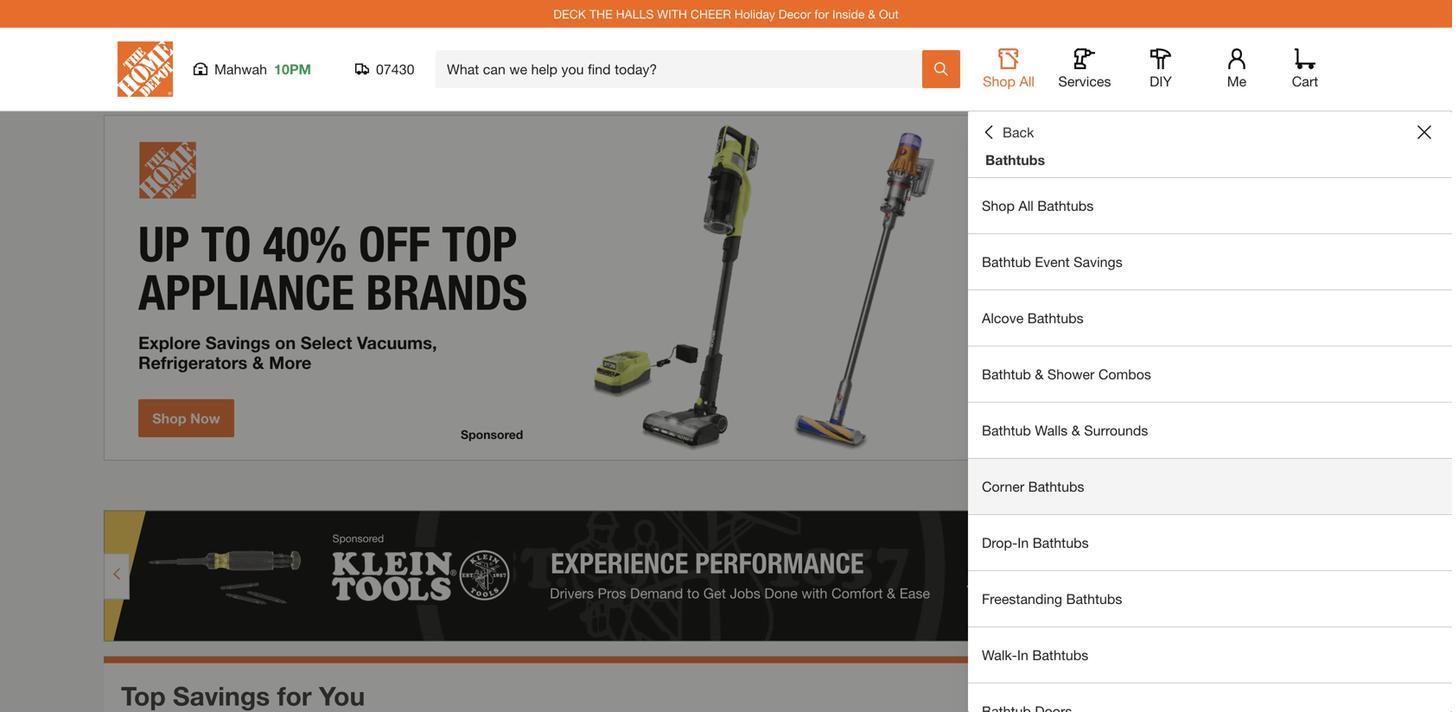 Task type: vqa. For each thing, say whether or not it's contained in the screenshot.
middle "SMART"
no



Task type: describe. For each thing, give the bounding box(es) containing it.
me
[[1228, 73, 1247, 89]]

all for shop all bathtubs
[[1019, 198, 1034, 214]]

bathtubs inside corner bathtubs link
[[1029, 479, 1085, 495]]

mahwah
[[214, 61, 267, 77]]

combos
[[1099, 366, 1152, 383]]

walk-
[[982, 647, 1018, 664]]

top
[[121, 681, 166, 711]]

bathtub & shower combos
[[982, 366, 1152, 383]]

walk-in bathtubs
[[982, 647, 1089, 664]]

services
[[1059, 73, 1111, 89]]

shop all button
[[981, 48, 1037, 90]]

0 horizontal spatial savings
[[173, 681, 270, 711]]

bathtub for bathtub walls & surrounds
[[982, 422, 1031, 439]]

shop all bathtubs
[[982, 198, 1094, 214]]

back
[[1003, 124, 1034, 141]]

the
[[590, 7, 613, 21]]

you
[[319, 681, 365, 711]]

bathtubs down 'back'
[[986, 152, 1045, 168]]

freestanding bathtubs
[[982, 591, 1123, 607]]

bathtub event savings
[[982, 254, 1123, 270]]

0 horizontal spatial &
[[868, 7, 876, 21]]

bathtubs inside alcove bathtubs link
[[1028, 310, 1084, 326]]

savings inside menu
[[1074, 254, 1123, 270]]

inside
[[833, 7, 865, 21]]

& inside bathtub walls & surrounds link
[[1072, 422, 1081, 439]]

diy button
[[1134, 48, 1189, 90]]

out
[[879, 7, 899, 21]]

1 horizontal spatial for
[[815, 7, 829, 21]]

bathtub event savings link
[[968, 234, 1453, 290]]

drop-in bathtubs
[[982, 535, 1089, 551]]

freestanding
[[982, 591, 1063, 607]]

cheer
[[691, 7, 731, 21]]

cart link
[[1287, 48, 1325, 90]]

deck
[[554, 7, 586, 21]]

What can we help you find today? search field
[[447, 51, 922, 87]]

feedback link image
[[1429, 292, 1453, 386]]

bathtubs inside the shop all bathtubs link
[[1038, 198, 1094, 214]]

bathtubs inside drop-in bathtubs "link"
[[1033, 535, 1089, 551]]

me button
[[1210, 48, 1265, 90]]

deck the halls with cheer holiday decor for inside & out
[[554, 7, 899, 21]]

cart
[[1292, 73, 1319, 89]]

shop all
[[983, 73, 1035, 89]]

drawer close image
[[1418, 125, 1432, 139]]

top savings for you
[[121, 681, 365, 711]]

bathtub for bathtub event savings
[[982, 254, 1031, 270]]

holiday
[[735, 7, 775, 21]]

shop for shop all bathtubs
[[982, 198, 1015, 214]]

shop for shop all
[[983, 73, 1016, 89]]

bathtubs inside walk-in bathtubs link
[[1033, 647, 1089, 664]]

the home depot logo image
[[118, 42, 173, 97]]

drop-in bathtubs link
[[968, 515, 1453, 571]]

in for walk-
[[1018, 647, 1029, 664]]



Task type: locate. For each thing, give the bounding box(es) containing it.
for
[[815, 7, 829, 21], [277, 681, 312, 711]]

1 bathtub from the top
[[982, 254, 1031, 270]]

menu containing shop all bathtubs
[[968, 178, 1453, 712]]

1 vertical spatial bathtub
[[982, 366, 1031, 383]]

all inside button
[[1020, 73, 1035, 89]]

all up 'back'
[[1020, 73, 1035, 89]]

all inside menu
[[1019, 198, 1034, 214]]

1 horizontal spatial savings
[[1074, 254, 1123, 270]]

bathtub down alcove
[[982, 366, 1031, 383]]

for left inside
[[815, 7, 829, 21]]

in for drop-
[[1018, 535, 1029, 551]]

1 vertical spatial savings
[[173, 681, 270, 711]]

walls
[[1035, 422, 1068, 439]]

shop
[[983, 73, 1016, 89], [982, 198, 1015, 214]]

10pm
[[274, 61, 311, 77]]

0 vertical spatial for
[[815, 7, 829, 21]]

1 vertical spatial for
[[277, 681, 312, 711]]

in
[[1018, 535, 1029, 551], [1018, 647, 1029, 664]]

bathtubs up event
[[1038, 198, 1094, 214]]

services button
[[1057, 48, 1113, 90]]

bathtub left the walls
[[982, 422, 1031, 439]]

halls
[[616, 7, 654, 21]]

for left the you
[[277, 681, 312, 711]]

07430 button
[[355, 61, 415, 78]]

all for shop all
[[1020, 73, 1035, 89]]

bathtub & shower combos link
[[968, 347, 1453, 402]]

all up bathtub event savings
[[1019, 198, 1034, 214]]

decor
[[779, 7, 811, 21]]

bathtubs down freestanding bathtubs
[[1033, 647, 1089, 664]]

1 vertical spatial in
[[1018, 647, 1029, 664]]

0 vertical spatial savings
[[1074, 254, 1123, 270]]

bathtubs right alcove
[[1028, 310, 1084, 326]]

0 vertical spatial shop
[[983, 73, 1016, 89]]

& right the walls
[[1072, 422, 1081, 439]]

1 vertical spatial &
[[1035, 366, 1044, 383]]

2 vertical spatial &
[[1072, 422, 1081, 439]]

with
[[657, 7, 687, 21]]

in up freestanding
[[1018, 535, 1029, 551]]

2 bathtub from the top
[[982, 366, 1031, 383]]

alcove
[[982, 310, 1024, 326]]

deck the halls with cheer holiday decor for inside & out link
[[554, 7, 899, 21]]

surrounds
[[1084, 422, 1149, 439]]

back button
[[982, 124, 1034, 141]]

shop inside the shop all bathtubs link
[[982, 198, 1015, 214]]

drop-
[[982, 535, 1018, 551]]

all
[[1020, 73, 1035, 89], [1019, 198, 1034, 214]]

savings right event
[[1074, 254, 1123, 270]]

1 vertical spatial shop
[[982, 198, 1015, 214]]

shower
[[1048, 366, 1095, 383]]

in inside drop-in bathtubs "link"
[[1018, 535, 1029, 551]]

bathtub
[[982, 254, 1031, 270], [982, 366, 1031, 383], [982, 422, 1031, 439]]

bathtubs right freestanding
[[1067, 591, 1123, 607]]

savings right the "top"
[[173, 681, 270, 711]]

& left shower
[[1035, 366, 1044, 383]]

corner bathtubs link
[[968, 459, 1453, 514]]

1 vertical spatial all
[[1019, 198, 1034, 214]]

07430
[[376, 61, 415, 77]]

0 horizontal spatial for
[[277, 681, 312, 711]]

alcove bathtubs
[[982, 310, 1084, 326]]

shop all bathtubs link
[[968, 178, 1453, 233]]

alcove bathtubs link
[[968, 291, 1453, 346]]

menu
[[968, 178, 1453, 712]]

shop inside shop all button
[[983, 73, 1016, 89]]

0 vertical spatial all
[[1020, 73, 1035, 89]]

shop up back button
[[983, 73, 1016, 89]]

corner
[[982, 479, 1025, 495]]

& inside the bathtub & shower combos link
[[1035, 366, 1044, 383]]

bathtub for bathtub & shower combos
[[982, 366, 1031, 383]]

2 vertical spatial bathtub
[[982, 422, 1031, 439]]

mahwah 10pm
[[214, 61, 311, 77]]

event
[[1035, 254, 1070, 270]]

0 vertical spatial in
[[1018, 535, 1029, 551]]

bathtubs inside freestanding bathtubs "link"
[[1067, 591, 1123, 607]]

bathtubs
[[986, 152, 1045, 168], [1038, 198, 1094, 214], [1028, 310, 1084, 326], [1029, 479, 1085, 495], [1033, 535, 1089, 551], [1067, 591, 1123, 607], [1033, 647, 1089, 664]]

in down freestanding
[[1018, 647, 1029, 664]]

bathtubs up freestanding bathtubs
[[1033, 535, 1089, 551]]

shop down back button
[[982, 198, 1015, 214]]

bathtub walls & surrounds link
[[968, 403, 1453, 458]]

3 bathtub from the top
[[982, 422, 1031, 439]]

0 vertical spatial bathtub
[[982, 254, 1031, 270]]

walk-in bathtubs link
[[968, 628, 1453, 683]]

& left the out
[[868, 7, 876, 21]]

bathtub left event
[[982, 254, 1031, 270]]

diy
[[1150, 73, 1172, 89]]

0 vertical spatial &
[[868, 7, 876, 21]]

savings
[[1074, 254, 1123, 270], [173, 681, 270, 711]]

2 horizontal spatial &
[[1072, 422, 1081, 439]]

corner bathtubs
[[982, 479, 1085, 495]]

freestanding bathtubs link
[[968, 572, 1453, 627]]

bathtubs right corner
[[1029, 479, 1085, 495]]

bathtub walls & surrounds
[[982, 422, 1149, 439]]

in inside walk-in bathtubs link
[[1018, 647, 1029, 664]]

&
[[868, 7, 876, 21], [1035, 366, 1044, 383], [1072, 422, 1081, 439]]

1 horizontal spatial &
[[1035, 366, 1044, 383]]



